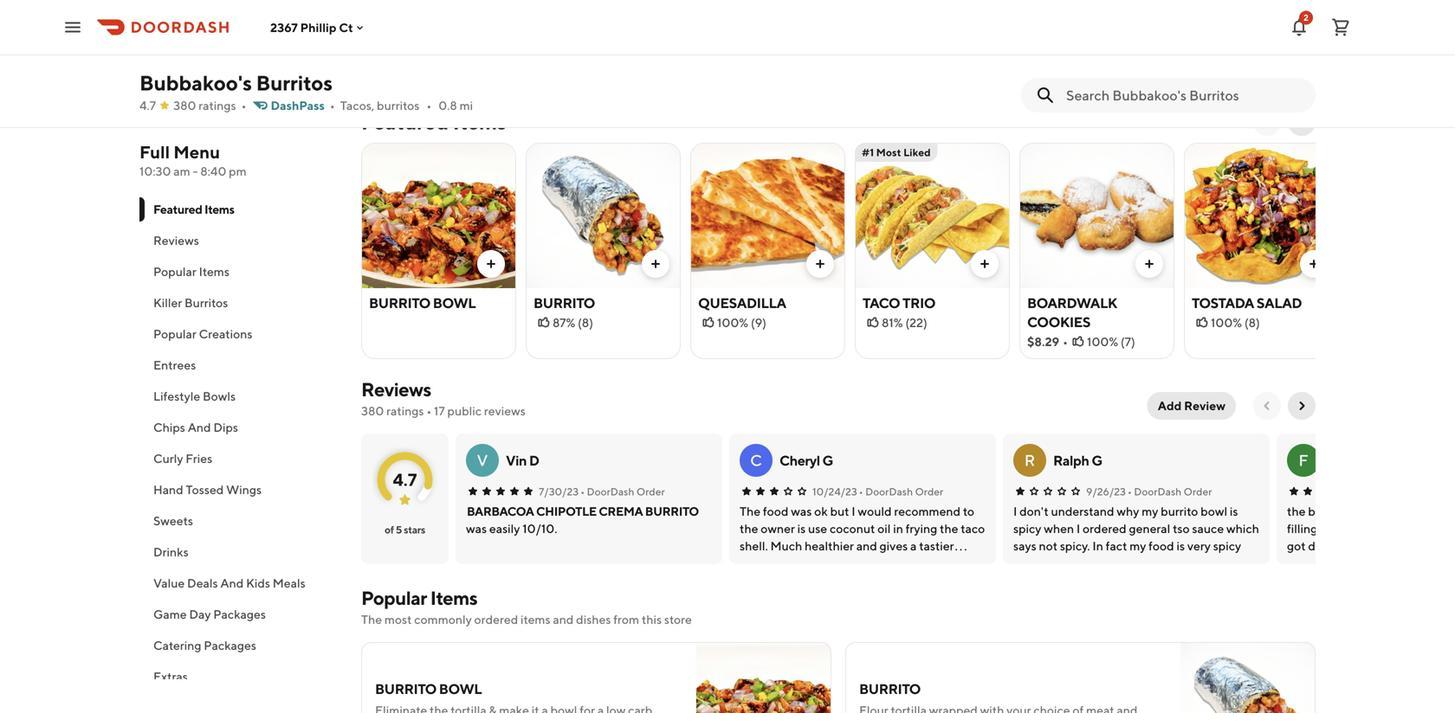 Task type: vqa. For each thing, say whether or not it's contained in the screenshot.
MF Sushi Atlanta Click to add this store to your saved list icon
no



Task type: locate. For each thing, give the bounding box(es) containing it.
100% down the tostada
[[1211, 316, 1243, 330]]

-
[[193, 164, 198, 178]]

0 horizontal spatial add item to cart image
[[978, 257, 992, 271]]

pm
[[229, 164, 247, 178]]

1 vertical spatial bowl
[[439, 681, 482, 698]]

liked
[[904, 146, 931, 159]]

entrees button
[[139, 350, 341, 381]]

featured inside heading
[[361, 110, 449, 134]]

$8.29
[[1028, 335, 1060, 349]]

1 vertical spatial 380
[[361, 404, 384, 418]]

this
[[642, 613, 662, 627]]

1 doordash from the left
[[587, 486, 635, 498]]

packages down value deals and kids meals button
[[213, 608, 266, 622]]

add item to cart image
[[484, 257, 498, 271], [649, 257, 663, 271], [814, 257, 827, 271], [1143, 257, 1157, 271]]

0 vertical spatial and
[[188, 421, 211, 435]]

reviews inside reviews "button"
[[153, 234, 199, 248]]

hand
[[153, 483, 183, 497]]

0 vertical spatial bowl
[[433, 295, 476, 311]]

3 doordash from the left
[[1134, 486, 1182, 498]]

doordash
[[587, 486, 635, 498], [866, 486, 913, 498], [1134, 486, 1182, 498]]

burrito bowl image
[[362, 143, 516, 289], [697, 643, 832, 714]]

popular for popular items the most commonly ordered items and dishes from this store
[[361, 587, 427, 610]]

2 vertical spatial popular
[[361, 587, 427, 610]]

1 vertical spatial and
[[220, 577, 244, 591]]

1 vertical spatial burrito image
[[1181, 643, 1316, 714]]

1 vertical spatial reviews
[[361, 379, 431, 401]]

burritos inside button
[[185, 296, 228, 310]]

commonly
[[414, 613, 472, 627]]

items up killer burritos
[[199, 265, 230, 279]]

most
[[385, 613, 412, 627]]

0 horizontal spatial 4.7
[[139, 98, 156, 113]]

2367 phillip ct button
[[270, 20, 367, 34]]

1 • doordash order from the left
[[581, 486, 665, 498]]

0 vertical spatial burrito bowl image
[[362, 143, 516, 289]]

items right burritos
[[453, 110, 507, 134]]

2 • doordash order from the left
[[859, 486, 944, 498]]

burrito bowl image inside button
[[362, 143, 516, 289]]

0 vertical spatial featured
[[361, 110, 449, 134]]

•
[[241, 98, 247, 113], [330, 98, 335, 113], [427, 98, 432, 113], [1063, 335, 1068, 349], [427, 404, 432, 418], [581, 486, 585, 498], [859, 486, 864, 498], [1128, 486, 1132, 498]]

4 add item to cart image from the left
[[1143, 257, 1157, 271]]

2 add item to cart image from the left
[[1307, 257, 1321, 271]]

add item to cart image for quesadilla
[[814, 257, 827, 271]]

1 horizontal spatial add item to cart image
[[1307, 257, 1321, 271]]

0 horizontal spatial order
[[637, 486, 665, 498]]

ratings down bubbakoo's burritos
[[199, 98, 236, 113]]

burrito image
[[527, 143, 680, 289], [1181, 643, 1316, 714]]

100% (7)
[[1087, 335, 1136, 349]]

drinks
[[153, 545, 189, 560]]

1 horizontal spatial order
[[915, 486, 944, 498]]

1 horizontal spatial g
[[1092, 453, 1103, 469]]

doordash up crema
[[587, 486, 635, 498]]

2 (8) from the left
[[1245, 316, 1260, 330]]

add item to cart image for the tostada salad image
[[1307, 257, 1321, 271]]

380 down reviews link
[[361, 404, 384, 418]]

1 horizontal spatial burrito bowl image
[[697, 643, 832, 714]]

1 vertical spatial ratings
[[387, 404, 424, 418]]

creations
[[199, 327, 253, 341]]

1 add item to cart image from the left
[[484, 257, 498, 271]]

ct
[[339, 20, 353, 34]]

drinks button
[[139, 537, 341, 568]]

popular up entrees
[[153, 327, 196, 341]]

0 horizontal spatial • doordash order
[[581, 486, 665, 498]]

1 horizontal spatial 380
[[361, 404, 384, 418]]

packages down game day packages button
[[204, 639, 256, 653]]

2 doordash from the left
[[866, 486, 913, 498]]

• right the 9/26/23
[[1128, 486, 1132, 498]]

order
[[637, 486, 665, 498], [915, 486, 944, 498], [1184, 486, 1213, 498]]

#1
[[862, 146, 874, 159]]

and left 'kids'
[[220, 577, 244, 591]]

popular items button
[[139, 256, 341, 288]]

day
[[189, 608, 211, 622]]

burritos up dashpass
[[256, 71, 333, 95]]

order for c
[[915, 486, 944, 498]]

• doordash order for c
[[859, 486, 944, 498]]

1 g from the left
[[823, 453, 834, 469]]

2 horizontal spatial 100%
[[1211, 316, 1243, 330]]

add
[[1158, 399, 1182, 413]]

8:40
[[200, 164, 226, 178]]

quesadilla
[[698, 295, 786, 311]]

0 horizontal spatial burrito bowl image
[[362, 143, 516, 289]]

sweets
[[153, 514, 193, 529]]

bowl
[[433, 295, 476, 311], [439, 681, 482, 698]]

0 vertical spatial reviews
[[153, 234, 199, 248]]

killer burritos
[[153, 296, 228, 310]]

2 order from the left
[[915, 486, 944, 498]]

1 vertical spatial burritos
[[185, 296, 228, 310]]

burrito bowl
[[369, 295, 476, 311], [375, 681, 482, 698]]

2 horizontal spatial order
[[1184, 486, 1213, 498]]

1 vertical spatial featured items
[[153, 202, 234, 217]]

boardwalk cookies image
[[1021, 143, 1174, 289]]

next button of carousel image right previous button of carousel icon
[[1295, 115, 1309, 129]]

killer
[[153, 296, 182, 310]]

featured
[[361, 110, 449, 134], [153, 202, 202, 217]]

1 horizontal spatial and
[[220, 577, 244, 591]]

100% (9)
[[717, 316, 767, 330]]

0 vertical spatial 4.7
[[139, 98, 156, 113]]

order for r
[[1184, 486, 1213, 498]]

• left 17
[[427, 404, 432, 418]]

1 horizontal spatial burritos
[[256, 71, 333, 95]]

(8) for burrito
[[578, 316, 594, 330]]

ratings inside "reviews 380 ratings • 17 public reviews"
[[387, 404, 424, 418]]

value
[[153, 577, 185, 591]]

(22)
[[906, 316, 928, 330]]

next button of carousel image
[[1299, 22, 1313, 36], [1295, 115, 1309, 129]]

0 vertical spatial ratings
[[199, 98, 236, 113]]

(8) down tostada salad
[[1245, 316, 1260, 330]]

featured items heading
[[361, 108, 507, 136]]

popular inside button
[[153, 327, 196, 341]]

1 horizontal spatial featured
[[361, 110, 449, 134]]

previous image
[[1261, 399, 1275, 413]]

curly fries button
[[139, 444, 341, 475]]

ratings
[[199, 98, 236, 113], [387, 404, 424, 418]]

bowls
[[203, 389, 236, 404]]

popular up most
[[361, 587, 427, 610]]

1 add item to cart image from the left
[[978, 257, 992, 271]]

• down cookies
[[1063, 335, 1068, 349]]

0 vertical spatial popular
[[153, 265, 196, 279]]

0 horizontal spatial featured
[[153, 202, 202, 217]]

• doordash order up crema
[[581, 486, 665, 498]]

menu
[[173, 142, 220, 162]]

ratings down reviews link
[[387, 404, 424, 418]]

(8) right 87%
[[578, 316, 594, 330]]

0 horizontal spatial burritos
[[185, 296, 228, 310]]

tostada salad
[[1192, 295, 1302, 311]]

4.7 up full
[[139, 98, 156, 113]]

order for v
[[637, 486, 665, 498]]

0 vertical spatial burrito bowl
[[369, 295, 476, 311]]

100% left (7) on the right top
[[1087, 335, 1119, 349]]

g right ralph
[[1092, 453, 1103, 469]]

1 vertical spatial popular
[[153, 327, 196, 341]]

and
[[188, 421, 211, 435], [220, 577, 244, 591]]

0 vertical spatial 380
[[173, 98, 196, 113]]

4.7 up of 5 stars
[[393, 470, 417, 490]]

1 (8) from the left
[[578, 316, 594, 330]]

add item to cart image
[[978, 257, 992, 271], [1307, 257, 1321, 271]]

items up commonly
[[430, 587, 478, 610]]

10:30
[[139, 164, 171, 178]]

popular inside popular items the most commonly ordered items and dishes from this store
[[361, 587, 427, 610]]

• doordash order right the 9/26/23
[[1128, 486, 1213, 498]]

items inside "featured items" heading
[[453, 110, 507, 134]]

1 vertical spatial 4.7
[[393, 470, 417, 490]]

add item to cart image for taco trio image
[[978, 257, 992, 271]]

0 vertical spatial featured items
[[361, 110, 507, 134]]

17
[[434, 404, 445, 418]]

0 vertical spatial burritos
[[256, 71, 333, 95]]

0 horizontal spatial g
[[823, 453, 834, 469]]

(9)
[[751, 316, 767, 330]]

vin
[[506, 453, 527, 469]]

popular inside button
[[153, 265, 196, 279]]

2 horizontal spatial • doordash order
[[1128, 486, 1213, 498]]

and left dips
[[188, 421, 211, 435]]

380 ratings •
[[173, 98, 247, 113]]

0 horizontal spatial reviews
[[153, 234, 199, 248]]

entrees
[[153, 358, 196, 373]]

3 • doordash order from the left
[[1128, 486, 1213, 498]]

1 order from the left
[[637, 486, 665, 498]]

ralph
[[1054, 453, 1090, 469]]

the
[[361, 613, 382, 627]]

• right "10/24/23"
[[859, 486, 864, 498]]

0 horizontal spatial doordash
[[587, 486, 635, 498]]

(8)
[[578, 316, 594, 330], [1245, 316, 1260, 330]]

popular for popular creations
[[153, 327, 196, 341]]

1 horizontal spatial ratings
[[387, 404, 424, 418]]

doordash right "10/24/23"
[[866, 486, 913, 498]]

tacos,
[[340, 98, 375, 113]]

1 horizontal spatial reviews
[[361, 379, 431, 401]]

0 horizontal spatial 100%
[[717, 316, 749, 330]]

ordered
[[474, 613, 518, 627]]

1 horizontal spatial 100%
[[1087, 335, 1119, 349]]

0 horizontal spatial and
[[188, 421, 211, 435]]

game day packages
[[153, 608, 266, 622]]

next button of carousel image left 0 items, open order cart icon
[[1299, 22, 1313, 36]]

popular items the most commonly ordered items and dishes from this store
[[361, 587, 692, 627]]

cheryl g
[[780, 453, 834, 469]]

1 vertical spatial featured
[[153, 202, 202, 217]]

and inside button
[[220, 577, 244, 591]]

items
[[453, 110, 507, 134], [204, 202, 234, 217], [199, 265, 230, 279], [430, 587, 478, 610]]

1 horizontal spatial (8)
[[1245, 316, 1260, 330]]

0 horizontal spatial burrito image
[[527, 143, 680, 289]]

100% down quesadilla
[[717, 316, 749, 330]]

380 down bubbakoo's
[[173, 98, 196, 113]]

100% (8)
[[1211, 316, 1260, 330]]

catering
[[153, 639, 201, 653]]

2 add item to cart image from the left
[[649, 257, 663, 271]]

doordash right the 9/26/23
[[1134, 486, 1182, 498]]

1 horizontal spatial • doordash order
[[859, 486, 944, 498]]

doordash for c
[[866, 486, 913, 498]]

• doordash order
[[581, 486, 665, 498], [859, 486, 944, 498], [1128, 486, 1213, 498]]

2 horizontal spatial doordash
[[1134, 486, 1182, 498]]

2367 phillip ct
[[270, 20, 353, 34]]

3 order from the left
[[1184, 486, 1213, 498]]

packages
[[213, 608, 266, 622], [204, 639, 256, 653]]

burritos up popular creations
[[185, 296, 228, 310]]

380 inside "reviews 380 ratings • 17 public reviews"
[[361, 404, 384, 418]]

0 horizontal spatial ratings
[[199, 98, 236, 113]]

3 add item to cart image from the left
[[814, 257, 827, 271]]

fees
[[191, 14, 217, 29]]

0 vertical spatial next button of carousel image
[[1299, 22, 1313, 36]]

#1 most liked
[[862, 146, 931, 159]]

g right the cheryl
[[823, 453, 834, 469]]

0 horizontal spatial featured items
[[153, 202, 234, 217]]

1 horizontal spatial doordash
[[866, 486, 913, 498]]

dips
[[213, 421, 238, 435]]

popular up killer at the top left of the page
[[153, 265, 196, 279]]

extras
[[153, 670, 188, 684]]

reviews inside "reviews 380 ratings • 17 public reviews"
[[361, 379, 431, 401]]

featured items
[[361, 110, 507, 134], [153, 202, 234, 217]]

• left tacos,
[[330, 98, 335, 113]]

0 horizontal spatial (8)
[[578, 316, 594, 330]]

reviews
[[153, 234, 199, 248], [361, 379, 431, 401]]

lifestyle bowls button
[[139, 381, 341, 412]]

burrito bowl button
[[361, 143, 516, 360]]

cheryl
[[780, 453, 820, 469]]

2 g from the left
[[1092, 453, 1103, 469]]

burritos for bubbakoo's burritos
[[256, 71, 333, 95]]

• doordash order right "10/24/23"
[[859, 486, 944, 498]]

burrito bowl inside button
[[369, 295, 476, 311]]

1 horizontal spatial 4.7
[[393, 470, 417, 490]]

see more button
[[140, 38, 340, 66]]



Task type: describe. For each thing, give the bounding box(es) containing it.
0 items, open order cart image
[[1331, 17, 1352, 38]]

game
[[153, 608, 187, 622]]

0 vertical spatial packages
[[213, 608, 266, 622]]

0 horizontal spatial 380
[[173, 98, 196, 113]]

7/30/23
[[539, 486, 579, 498]]

2
[[1304, 13, 1309, 23]]

mi
[[460, 98, 473, 113]]

ralph g
[[1054, 453, 1103, 469]]

r
[[1025, 451, 1036, 470]]

• left 0.8
[[427, 98, 432, 113]]

curly fries
[[153, 452, 212, 466]]

taco
[[863, 295, 900, 311]]

9/26/23
[[1087, 486, 1126, 498]]

and inside button
[[188, 421, 211, 435]]

see
[[213, 45, 234, 59]]

lifestyle
[[153, 389, 200, 404]]

salad
[[1257, 295, 1302, 311]]

of
[[385, 524, 394, 536]]

value deals and kids meals button
[[139, 568, 341, 600]]

burritos for killer burritos
[[185, 296, 228, 310]]

(8) for tostada salad
[[1245, 316, 1260, 330]]

deals
[[187, 577, 218, 591]]

vin d
[[506, 453, 539, 469]]

chipotle
[[536, 505, 597, 519]]

1 vertical spatial next button of carousel image
[[1295, 115, 1309, 129]]

• down bubbakoo's burritos
[[241, 98, 247, 113]]

full
[[139, 142, 170, 162]]

items inside popular items the most commonly ordered items and dishes from this store
[[430, 587, 478, 610]]

reviews 380 ratings • 17 public reviews
[[361, 379, 526, 418]]

10/24/23
[[813, 486, 857, 498]]

curly
[[153, 452, 183, 466]]

1 vertical spatial packages
[[204, 639, 256, 653]]

1 vertical spatial burrito bowl
[[375, 681, 482, 698]]

reviews button
[[139, 225, 341, 256]]

hand tossed wings button
[[139, 475, 341, 506]]

barbacoa chipotle crema burrito button
[[467, 503, 699, 521]]

1 horizontal spatial featured items
[[361, 110, 507, 134]]

pricing
[[139, 14, 178, 29]]

items up reviews "button"
[[204, 202, 234, 217]]

Item Search search field
[[1067, 86, 1302, 105]]

barbacoa
[[467, 505, 534, 519]]

add item to cart image for burrito
[[649, 257, 663, 271]]

game day packages button
[[139, 600, 341, 631]]

d
[[529, 453, 539, 469]]

notification bell image
[[1289, 17, 1310, 38]]

2367
[[270, 20, 298, 34]]

previous button of carousel image
[[1261, 115, 1275, 129]]

doordash for r
[[1134, 486, 1182, 498]]

next image
[[1295, 399, 1309, 413]]

boardwalk
[[1028, 295, 1118, 311]]

wings
[[226, 483, 262, 497]]

bubbakoo's burritos
[[139, 71, 333, 95]]

killer burritos button
[[139, 288, 341, 319]]

81% (22)
[[882, 316, 928, 330]]

dashpass
[[271, 98, 325, 113]]

reviews for reviews 380 ratings • 17 public reviews
[[361, 379, 431, 401]]

• inside "reviews 380 ratings • 17 public reviews"
[[427, 404, 432, 418]]

boardwalk cookies
[[1028, 295, 1118, 331]]

chips
[[153, 421, 185, 435]]

0.8
[[439, 98, 457, 113]]

taco trio image
[[856, 143, 1009, 289]]

lifestyle bowls
[[153, 389, 236, 404]]

extras button
[[139, 662, 341, 693]]

pricing & fees
[[139, 14, 217, 29]]

stars
[[404, 524, 425, 536]]

reviews
[[484, 404, 526, 418]]

tossed
[[186, 483, 224, 497]]

add review
[[1158, 399, 1226, 413]]

of 5 stars
[[385, 524, 425, 536]]

add item to cart image for boardwalk cookies
[[1143, 257, 1157, 271]]

0 vertical spatial burrito image
[[527, 143, 680, 289]]

tostada
[[1192, 295, 1255, 311]]

g for c
[[823, 453, 834, 469]]

public
[[448, 404, 482, 418]]

100% for quesadilla
[[717, 316, 749, 330]]

5
[[396, 524, 402, 536]]

bubbakoo's
[[139, 71, 252, 95]]

items inside popular items button
[[199, 265, 230, 279]]

kids
[[246, 577, 270, 591]]

• doordash order for v
[[581, 486, 665, 498]]

add review button
[[1148, 393, 1236, 420]]

items
[[521, 613, 551, 627]]

87% (8)
[[553, 316, 594, 330]]

c
[[750, 451, 762, 470]]

am
[[174, 164, 190, 178]]

reviews for reviews
[[153, 234, 199, 248]]

bowl inside button
[[433, 295, 476, 311]]

value deals and kids meals
[[153, 577, 306, 591]]

and
[[553, 613, 574, 627]]

more
[[237, 45, 267, 59]]

popular creations button
[[139, 319, 341, 350]]

quesadilla image
[[691, 143, 845, 289]]

1 horizontal spatial burrito image
[[1181, 643, 1316, 714]]

chips and dips
[[153, 421, 238, 435]]

tostada salad image
[[1185, 143, 1339, 289]]

81%
[[882, 316, 903, 330]]

open menu image
[[62, 17, 83, 38]]

store
[[664, 613, 692, 627]]

burrito inside button
[[369, 295, 431, 311]]

most
[[877, 146, 902, 159]]

cookies
[[1028, 314, 1091, 331]]

meals
[[273, 577, 306, 591]]

see more
[[213, 45, 267, 59]]

fries
[[186, 452, 212, 466]]

1 vertical spatial burrito bowl image
[[697, 643, 832, 714]]

g for r
[[1092, 453, 1103, 469]]

dashpass •
[[271, 98, 335, 113]]

• doordash order for r
[[1128, 486, 1213, 498]]

doordash for v
[[587, 486, 635, 498]]

trio
[[903, 295, 936, 311]]

burrito inside button
[[645, 505, 699, 519]]

100% for tostada salad
[[1211, 316, 1243, 330]]

burritos
[[377, 98, 420, 113]]

• up barbacoa chipotle crema burrito
[[581, 486, 585, 498]]

review
[[1185, 399, 1226, 413]]

(7)
[[1121, 335, 1136, 349]]

crema
[[599, 505, 643, 519]]

popular for popular items
[[153, 265, 196, 279]]



